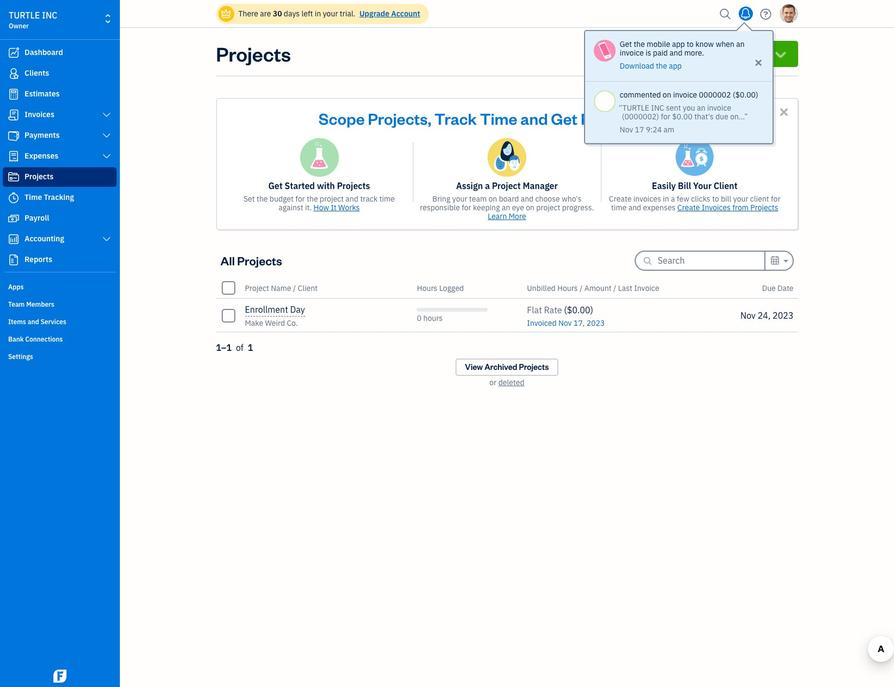 Task type: vqa. For each thing, say whether or not it's contained in the screenshot.


Task type: describe. For each thing, give the bounding box(es) containing it.
payroll
[[25, 213, 49, 223]]

invoices link
[[3, 105, 117, 125]]

chevron large down image for invoices
[[102, 111, 112, 119]]

and inside get the mobile app to know when an invoice is paid and more. download the app
[[670, 48, 682, 58]]

unbilled hours / amount / last invoice
[[527, 283, 659, 293]]

caretdown image
[[782, 254, 788, 267]]

am
[[664, 125, 674, 135]]

0
[[417, 313, 421, 323]]

nov inside commented on invoice 0000002 ($0.00) " turtle inc sent you an invoice (0000002) for $0.00 that's due on … " nov 17 9:24 am
[[620, 125, 633, 135]]

payment image
[[7, 130, 20, 141]]

expenses
[[25, 151, 58, 161]]

calendar image
[[770, 254, 780, 267]]

project image
[[7, 172, 20, 183]]

flat
[[527, 304, 542, 315]]

paid
[[653, 48, 668, 58]]

1 vertical spatial app
[[669, 61, 682, 71]]

accounting link
[[3, 229, 117, 249]]

project inside assign a project manager bring your team on board and choose who's responsible for keeping an eye on project progress. learn more
[[492, 180, 521, 191]]

your inside create invoices in a few clicks to bill your client for time and expenses
[[733, 194, 748, 204]]

invoice image
[[7, 110, 20, 120]]

commented on invoice 0000002 ($0.00) " turtle inc sent you an invoice (0000002) for $0.00 that's due on … " nov 17 9:24 am
[[619, 90, 758, 135]]

0 hours
[[417, 313, 443, 323]]

the left is
[[634, 39, 645, 49]]

more
[[509, 211, 526, 221]]

accurately
[[616, 108, 695, 129]]

for inside 'set the budget for the project and track time against it.'
[[295, 194, 305, 204]]

hours logged
[[417, 283, 464, 293]]

turtle inside commented on invoice 0000002 ($0.00) " turtle inc sent you an invoice (0000002) for $0.00 that's due on … " nov 17 9:24 am
[[622, 103, 649, 113]]

estimates link
[[3, 84, 117, 104]]

days
[[284, 9, 300, 19]]

there
[[238, 9, 258, 19]]

choose
[[535, 194, 560, 204]]

chevron large down image for payments
[[102, 131, 112, 140]]

bring
[[432, 194, 450, 204]]

there are 30 days left in your trial. upgrade account
[[238, 9, 420, 19]]

nov 24, 2023
[[740, 310, 794, 321]]

board
[[499, 194, 519, 204]]

started
[[285, 180, 315, 191]]

1 horizontal spatial 2023
[[773, 310, 794, 321]]

invoiced
[[527, 318, 557, 328]]

get started with projects image
[[300, 138, 339, 177]]

projects up the track
[[337, 180, 370, 191]]

clients
[[25, 68, 49, 78]]

set
[[244, 194, 255, 204]]

time inside create invoices in a few clicks to bill your client for time and expenses
[[611, 203, 627, 212]]

a inside assign a project manager bring your team on board and choose who's responsible for keeping an eye on project progress. learn more
[[485, 180, 490, 191]]

project name / client
[[245, 283, 318, 293]]

to inside create invoices in a few clicks to bill your client for time and expenses
[[712, 194, 719, 204]]

is
[[646, 48, 651, 58]]

close image
[[754, 56, 764, 69]]

enrollment
[[245, 304, 288, 315]]

money image
[[7, 213, 20, 224]]

dashboard
[[25, 47, 63, 57]]

9:24
[[646, 125, 662, 135]]

create invoices from projects
[[677, 203, 778, 212]]

team
[[8, 300, 25, 308]]

crown image
[[220, 8, 232, 19]]

/ for client
[[293, 283, 296, 293]]

for inside create invoices in a few clicks to bill your client for time and expenses
[[771, 194, 780, 204]]

invoices
[[633, 194, 661, 204]]

trial.
[[340, 9, 355, 19]]

go to help image
[[757, 6, 774, 22]]

search image
[[717, 6, 734, 22]]

inc inside commented on invoice 0000002 ($0.00) " turtle inc sent you an invoice (0000002) for $0.00 that's due on … " nov 17 9:24 am
[[651, 103, 664, 113]]

upgrade
[[359, 9, 389, 19]]

and inside assign a project manager bring your team on board and choose who's responsible for keeping an eye on project progress. learn more
[[521, 194, 533, 204]]

against
[[279, 203, 303, 212]]

notifications image
[[737, 3, 754, 25]]

expenses
[[643, 203, 676, 212]]

inc inside turtle inc owner
[[42, 10, 57, 21]]

0 horizontal spatial project
[[245, 283, 269, 293]]

client for easily bill your client
[[714, 180, 738, 191]]

report image
[[7, 254, 20, 265]]

clients link
[[3, 64, 117, 83]]

set the budget for the project and track time against it.
[[244, 194, 395, 212]]

easily bill your client
[[652, 180, 738, 191]]

due
[[762, 283, 776, 293]]

due
[[715, 112, 728, 121]]

reports
[[25, 254, 52, 264]]

invoiced nov 17, 2023 link
[[527, 318, 605, 328]]

view archived projects link
[[455, 358, 559, 376]]

deleted
[[498, 378, 524, 387]]

deleted link
[[498, 378, 524, 387]]

client for project name / client
[[298, 283, 318, 293]]

create for create invoices in a few clicks to bill your client for time and expenses
[[609, 194, 632, 204]]

projects inside the main element
[[25, 172, 54, 181]]

amount
[[584, 283, 612, 293]]

(
[[564, 304, 567, 315]]

projects down there
[[216, 41, 291, 66]]

for inside assign a project manager bring your team on board and choose who's responsible for keeping an eye on project progress. learn more
[[462, 203, 471, 212]]

dashboard link
[[3, 43, 117, 63]]

1 horizontal spatial invoices
[[702, 203, 731, 212]]

reports link
[[3, 250, 117, 270]]

settings link
[[3, 348, 117, 364]]

progress.
[[562, 203, 594, 212]]

unbilled
[[527, 283, 556, 293]]

0 horizontal spatial your
[[323, 9, 338, 19]]

2 horizontal spatial invoice
[[707, 103, 731, 113]]

project name button
[[245, 283, 291, 293]]

the right set
[[257, 194, 268, 204]]

chart image
[[7, 234, 20, 245]]

assign a project manager image
[[488, 138, 526, 177]]

track
[[360, 194, 378, 204]]

get started with projects
[[268, 180, 370, 191]]

view archived projects or deleted
[[465, 362, 549, 387]]

chevrondown image
[[773, 46, 788, 62]]

rate
[[544, 304, 562, 315]]

time inside 'set the budget for the project and track time against it.'
[[379, 194, 395, 204]]

manager
[[523, 180, 558, 191]]

your inside assign a project manager bring your team on board and choose who's responsible for keeping an eye on project progress. learn more
[[452, 194, 467, 204]]

download
[[620, 61, 654, 71]]

expenses link
[[3, 147, 117, 166]]

sent
[[666, 103, 681, 113]]

it.
[[305, 203, 312, 212]]

($0.00)
[[733, 90, 758, 100]]

few
[[677, 194, 689, 204]]

eye
[[512, 203, 524, 212]]

estimates
[[25, 89, 60, 99]]

timer image
[[7, 192, 20, 203]]

all projects
[[220, 253, 282, 268]]

client
[[750, 194, 769, 204]]

an inside assign a project manager bring your team on board and choose who's responsible for keeping an eye on project progress. learn more
[[502, 203, 510, 212]]



Task type: locate. For each thing, give the bounding box(es) containing it.
your left trial.
[[323, 9, 338, 19]]

get inside get the mobile app to know when an invoice is paid and more. download the app
[[620, 39, 632, 49]]

get
[[620, 39, 632, 49], [551, 108, 578, 129], [268, 180, 283, 191]]

0 vertical spatial invoice
[[620, 48, 644, 58]]

turtle down commented
[[622, 103, 649, 113]]

2 horizontal spatial your
[[733, 194, 748, 204]]

an inside commented on invoice 0000002 ($0.00) " turtle inc sent you an invoice (0000002) for $0.00 that's due on … " nov 17 9:24 am
[[697, 103, 705, 113]]

chevron large down image down invoices link
[[102, 131, 112, 140]]

time right "timer" "image"
[[25, 192, 42, 202]]

nov left 17
[[620, 125, 633, 135]]

0 vertical spatial time
[[480, 108, 517, 129]]

1 hours from the left
[[417, 283, 437, 293]]

2 chevron large down image from the top
[[102, 131, 112, 140]]

project inside 'set the budget for the project and track time against it.'
[[320, 194, 344, 204]]

in inside create invoices in a few clicks to bill your client for time and expenses
[[663, 194, 669, 204]]

1–1
[[216, 342, 232, 353]]

in down easily
[[663, 194, 669, 204]]

for left it.
[[295, 194, 305, 204]]

payments link
[[3, 126, 117, 145]]

items
[[8, 318, 26, 326]]

time
[[480, 108, 517, 129], [25, 192, 42, 202]]

owner
[[9, 22, 29, 30]]

invoices up payments
[[25, 110, 54, 119]]

0 vertical spatial in
[[315, 9, 321, 19]]

nov down (
[[558, 318, 572, 328]]

$0.00 up 17,
[[567, 304, 590, 315]]

nov
[[620, 125, 633, 135], [740, 310, 756, 321], [558, 318, 572, 328]]

1
[[248, 342, 253, 353]]

chevron large down image inside invoices link
[[102, 111, 112, 119]]

1 horizontal spatial client
[[714, 180, 738, 191]]

chevron large down image inside payments link
[[102, 131, 112, 140]]

0 horizontal spatial hours
[[417, 283, 437, 293]]

0 vertical spatial get
[[620, 39, 632, 49]]

paid
[[581, 108, 613, 129]]

invoice inside get the mobile app to know when an invoice is paid and more. download the app
[[620, 48, 644, 58]]

accounting
[[25, 234, 64, 244]]

connections
[[25, 335, 63, 343]]

the down paid
[[656, 61, 667, 71]]

get left paid
[[551, 108, 578, 129]]

$0.00 inside flat rate ( $0.00 ) invoiced nov 17, 2023
[[567, 304, 590, 315]]

0 horizontal spatial turtle
[[9, 10, 40, 21]]

0 vertical spatial app
[[672, 39, 685, 49]]

invoice down 0000002
[[707, 103, 731, 113]]

/ left the last
[[613, 283, 616, 293]]

payments
[[25, 130, 60, 140]]

project up enrollment
[[245, 283, 269, 293]]

for right client
[[771, 194, 780, 204]]

inc left "sent"
[[651, 103, 664, 113]]

get for get started with projects
[[268, 180, 283, 191]]

time left the invoices
[[611, 203, 627, 212]]

and inside create invoices in a few clicks to bill your client for time and expenses
[[628, 203, 641, 212]]

your right the bill
[[733, 194, 748, 204]]

and left the track
[[346, 194, 358, 204]]

and left expenses
[[628, 203, 641, 212]]

$0.00
[[672, 112, 693, 121], [567, 304, 590, 315]]

items and services link
[[3, 313, 117, 330]]

create left the invoices
[[609, 194, 632, 204]]

0 horizontal spatial $0.00
[[567, 304, 590, 315]]

hours
[[417, 283, 437, 293], [557, 283, 578, 293]]

1 vertical spatial to
[[712, 194, 719, 204]]

0 horizontal spatial invoice
[[620, 48, 644, 58]]

0 horizontal spatial in
[[315, 9, 321, 19]]

easily
[[652, 180, 676, 191]]

3 / from the left
[[613, 283, 616, 293]]

1 vertical spatial inc
[[651, 103, 664, 113]]

on right team
[[489, 194, 497, 204]]

tracking
[[44, 192, 74, 202]]

Search text field
[[658, 252, 765, 269]]

and right items
[[28, 318, 39, 326]]

0 vertical spatial client
[[714, 180, 738, 191]]

and right paid
[[670, 48, 682, 58]]

1 horizontal spatial to
[[712, 194, 719, 204]]

0 horizontal spatial client
[[298, 283, 318, 293]]

1 vertical spatial $0.00
[[567, 304, 590, 315]]

the down get started with projects at the top left of the page
[[307, 194, 318, 204]]

hours up (
[[557, 283, 578, 293]]

0 vertical spatial chevron large down image
[[102, 111, 112, 119]]

and inside the main element
[[28, 318, 39, 326]]

2 horizontal spatial nov
[[740, 310, 756, 321]]

and up assign a project manager image
[[520, 108, 548, 129]]

bank connections link
[[3, 331, 117, 347]]

project
[[492, 180, 521, 191], [245, 283, 269, 293]]

1 horizontal spatial a
[[671, 194, 675, 204]]

are
[[260, 9, 271, 19]]

3 chevron large down image from the top
[[102, 152, 112, 161]]

chevron large down image up payments link in the left top of the page
[[102, 111, 112, 119]]

/ left amount
[[580, 283, 583, 293]]

1 vertical spatial invoices
[[702, 203, 731, 212]]

0 horizontal spatial time
[[379, 194, 395, 204]]

for inside commented on invoice 0000002 ($0.00) " turtle inc sent you an invoice (0000002) for $0.00 that's due on … " nov 17 9:24 am
[[661, 112, 670, 121]]

and inside 'set the budget for the project and track time against it.'
[[346, 194, 358, 204]]

and
[[670, 48, 682, 58], [520, 108, 548, 129], [346, 194, 358, 204], [521, 194, 533, 204], [628, 203, 641, 212], [28, 318, 39, 326]]

date
[[777, 283, 794, 293]]

an right you
[[697, 103, 705, 113]]

0 vertical spatial to
[[687, 39, 694, 49]]

1 horizontal spatial project
[[492, 180, 521, 191]]

your down assign
[[452, 194, 467, 204]]

how it works
[[314, 203, 360, 212]]

get the mobile app to know when an invoice is paid and more. download the app
[[620, 39, 745, 71]]

get up budget
[[268, 180, 283, 191]]

app
[[672, 39, 685, 49], [669, 61, 682, 71]]

create inside create invoices in a few clicks to bill your client for time and expenses
[[609, 194, 632, 204]]

client up the bill
[[714, 180, 738, 191]]

flat rate ( $0.00 ) invoiced nov 17, 2023
[[527, 304, 605, 328]]

2023 inside flat rate ( $0.00 ) invoiced nov 17, 2023
[[587, 318, 605, 328]]

0 vertical spatial an
[[736, 39, 745, 49]]

mobile
[[647, 39, 670, 49]]

project
[[320, 194, 344, 204], [536, 203, 560, 212]]

2023 down )
[[587, 318, 605, 328]]

for up the am
[[661, 112, 670, 121]]

0 horizontal spatial /
[[293, 283, 296, 293]]

main element
[[0, 0, 147, 687]]

/
[[293, 283, 296, 293], [580, 283, 583, 293], [613, 283, 616, 293]]

1 vertical spatial invoice
[[673, 90, 697, 100]]

view
[[465, 362, 483, 372]]

logged
[[439, 283, 464, 293]]

invoice up download
[[620, 48, 644, 58]]

turtle up owner
[[9, 10, 40, 21]]

0 vertical spatial invoices
[[25, 110, 54, 119]]

app right mobile
[[672, 39, 685, 49]]

$0.00 inside commented on invoice 0000002 ($0.00) " turtle inc sent you an invoice (0000002) for $0.00 that's due on … " nov 17 9:24 am
[[672, 112, 693, 121]]

0 vertical spatial $0.00
[[672, 112, 693, 121]]

inc up dashboard
[[42, 10, 57, 21]]

invoices inside the main element
[[25, 110, 54, 119]]

1 chevron large down image from the top
[[102, 111, 112, 119]]

account
[[391, 9, 420, 19]]

more.
[[684, 48, 704, 58]]

a inside create invoices in a few clicks to bill your client for time and expenses
[[671, 194, 675, 204]]

0 horizontal spatial 2023
[[587, 318, 605, 328]]

$0.00 up the am
[[672, 112, 693, 121]]

last invoice button
[[618, 283, 659, 293]]

project down with
[[320, 194, 344, 204]]

(0000002)
[[622, 112, 659, 121]]

1 vertical spatial turtle
[[622, 103, 649, 113]]

client up day
[[298, 283, 318, 293]]

0 horizontal spatial nov
[[558, 318, 572, 328]]

time
[[379, 194, 395, 204], [611, 203, 627, 212]]

day
[[290, 304, 305, 315]]

on left "
[[730, 112, 739, 121]]

hours
[[423, 313, 443, 323]]

in right left
[[315, 9, 321, 19]]

invoices
[[25, 110, 54, 119], [702, 203, 731, 212]]

expense image
[[7, 151, 20, 162]]

estimate image
[[7, 89, 20, 100]]

1 horizontal spatial in
[[663, 194, 669, 204]]

2 horizontal spatial an
[[736, 39, 745, 49]]

0 vertical spatial turtle
[[9, 10, 40, 21]]

1 vertical spatial a
[[671, 194, 675, 204]]

0 vertical spatial project
[[492, 180, 521, 191]]

you
[[683, 103, 695, 113]]

works
[[338, 203, 360, 212]]

invoices left from
[[702, 203, 731, 212]]

1 horizontal spatial turtle
[[622, 103, 649, 113]]

1 horizontal spatial $0.00
[[672, 112, 693, 121]]

on right eye
[[526, 203, 534, 212]]

0 horizontal spatial invoices
[[25, 110, 54, 119]]

17,
[[574, 318, 585, 328]]

2 horizontal spatial get
[[620, 39, 632, 49]]

2023 right 24,
[[773, 310, 794, 321]]

due date
[[762, 283, 794, 293]]

0 vertical spatial inc
[[42, 10, 57, 21]]

1 vertical spatial in
[[663, 194, 669, 204]]

invoice up you
[[673, 90, 697, 100]]

client image
[[7, 68, 20, 79]]

scope projects, track time and get paid accurately
[[319, 108, 695, 129]]

nov 24, 2023 link
[[688, 299, 798, 332]]

turtle inside turtle inc owner
[[9, 10, 40, 21]]

projects up "project name" button
[[237, 253, 282, 268]]

1 vertical spatial project
[[245, 283, 269, 293]]

all
[[220, 253, 235, 268]]

create for create invoices from projects
[[677, 203, 700, 212]]

on up "sent"
[[663, 90, 671, 100]]

projects down expenses
[[25, 172, 54, 181]]

0 horizontal spatial a
[[485, 180, 490, 191]]

1 vertical spatial get
[[551, 108, 578, 129]]

1 horizontal spatial get
[[551, 108, 578, 129]]

chevron large down image
[[102, 235, 112, 244]]

/ left client button
[[293, 283, 296, 293]]

projects,
[[368, 108, 431, 129]]

for left keeping
[[462, 203, 471, 212]]

24,
[[758, 310, 771, 321]]

project up board
[[492, 180, 521, 191]]

a up team
[[485, 180, 490, 191]]

chevron large down image for expenses
[[102, 152, 112, 161]]

1 horizontal spatial hours
[[557, 283, 578, 293]]

bill
[[721, 194, 731, 204]]

track
[[435, 108, 477, 129]]

1 horizontal spatial /
[[580, 283, 583, 293]]

a left few
[[671, 194, 675, 204]]

projects inside the view archived projects or deleted
[[519, 362, 549, 372]]

learn
[[488, 211, 507, 221]]

bill
[[678, 180, 691, 191]]

apps
[[8, 283, 24, 291]]

1 vertical spatial time
[[25, 192, 42, 202]]

responsible
[[420, 203, 460, 212]]

create down bill
[[677, 203, 700, 212]]

time tracking
[[25, 192, 74, 202]]

time up assign a project manager image
[[480, 108, 517, 129]]

2 / from the left
[[580, 283, 583, 293]]

easily bill your client image
[[676, 138, 714, 176]]

an left eye
[[502, 203, 510, 212]]

2 horizontal spatial /
[[613, 283, 616, 293]]

2 vertical spatial chevron large down image
[[102, 152, 112, 161]]

2 vertical spatial get
[[268, 180, 283, 191]]

to inside get the mobile app to know when an invoice is paid and more. download the app
[[687, 39, 694, 49]]

1 horizontal spatial an
[[697, 103, 705, 113]]

app down mobile
[[669, 61, 682, 71]]

commented
[[620, 90, 661, 100]]

dashboard image
[[7, 47, 20, 58]]

and right board
[[521, 194, 533, 204]]

0 horizontal spatial to
[[687, 39, 694, 49]]

nov inside flat rate ( $0.00 ) invoiced nov 17, 2023
[[558, 318, 572, 328]]

project inside assign a project manager bring your team on board and choose who's responsible for keeping an eye on project progress. learn more
[[536, 203, 560, 212]]

or
[[489, 378, 497, 387]]

time right the track
[[379, 194, 395, 204]]

1 horizontal spatial time
[[611, 203, 627, 212]]

0 horizontal spatial create
[[609, 194, 632, 204]]

1 horizontal spatial project
[[536, 203, 560, 212]]

hours left logged
[[417, 283, 437, 293]]

amount button
[[584, 283, 612, 293]]

to left the bill
[[712, 194, 719, 204]]

clicks
[[691, 194, 710, 204]]

0 horizontal spatial inc
[[42, 10, 57, 21]]

0 horizontal spatial get
[[268, 180, 283, 191]]

1 horizontal spatial inc
[[651, 103, 664, 113]]

1 horizontal spatial nov
[[620, 125, 633, 135]]

bank
[[8, 335, 24, 343]]

how
[[314, 203, 329, 212]]

2 vertical spatial an
[[502, 203, 510, 212]]

to left know
[[687, 39, 694, 49]]

upgrade account link
[[357, 9, 420, 19]]

enrollment day make weird co.
[[245, 304, 305, 328]]

unbilled hours button
[[527, 283, 578, 293]]

2 vertical spatial invoice
[[707, 103, 731, 113]]

1 horizontal spatial time
[[480, 108, 517, 129]]

nov left 24,
[[740, 310, 756, 321]]

left
[[302, 9, 313, 19]]

0 vertical spatial a
[[485, 180, 490, 191]]

chevron large down image down payments link in the left top of the page
[[102, 152, 112, 161]]

an right "when"
[[736, 39, 745, 49]]

17
[[635, 125, 644, 135]]

0 horizontal spatial project
[[320, 194, 344, 204]]

/ for amount
[[580, 283, 583, 293]]

1 horizontal spatial your
[[452, 194, 467, 204]]

1 horizontal spatial invoice
[[673, 90, 697, 100]]

bank connections
[[8, 335, 63, 343]]

freshbooks image
[[51, 670, 69, 683]]

payroll link
[[3, 209, 117, 228]]

0 horizontal spatial time
[[25, 192, 42, 202]]

chevron large down image
[[102, 111, 112, 119], [102, 131, 112, 140], [102, 152, 112, 161]]

get for get the mobile app to know when an invoice is paid and more. download the app
[[620, 39, 632, 49]]

1 / from the left
[[293, 283, 296, 293]]

1 vertical spatial an
[[697, 103, 705, 113]]

members
[[26, 300, 54, 308]]

to
[[687, 39, 694, 49], [712, 194, 719, 204]]

project down manager
[[536, 203, 560, 212]]

2 hours from the left
[[557, 283, 578, 293]]

an inside get the mobile app to know when an invoice is paid and more. download the app
[[736, 39, 745, 49]]

0 horizontal spatial an
[[502, 203, 510, 212]]

get left is
[[620, 39, 632, 49]]

1 vertical spatial client
[[298, 283, 318, 293]]

team
[[469, 194, 487, 204]]

of
[[236, 342, 244, 353]]

time inside the main element
[[25, 192, 42, 202]]

1 horizontal spatial create
[[677, 203, 700, 212]]

projects right from
[[750, 203, 778, 212]]

assign
[[456, 180, 483, 191]]

with
[[317, 180, 335, 191]]

close image
[[778, 106, 790, 118]]

1 vertical spatial chevron large down image
[[102, 131, 112, 140]]

projects up deleted link
[[519, 362, 549, 372]]



